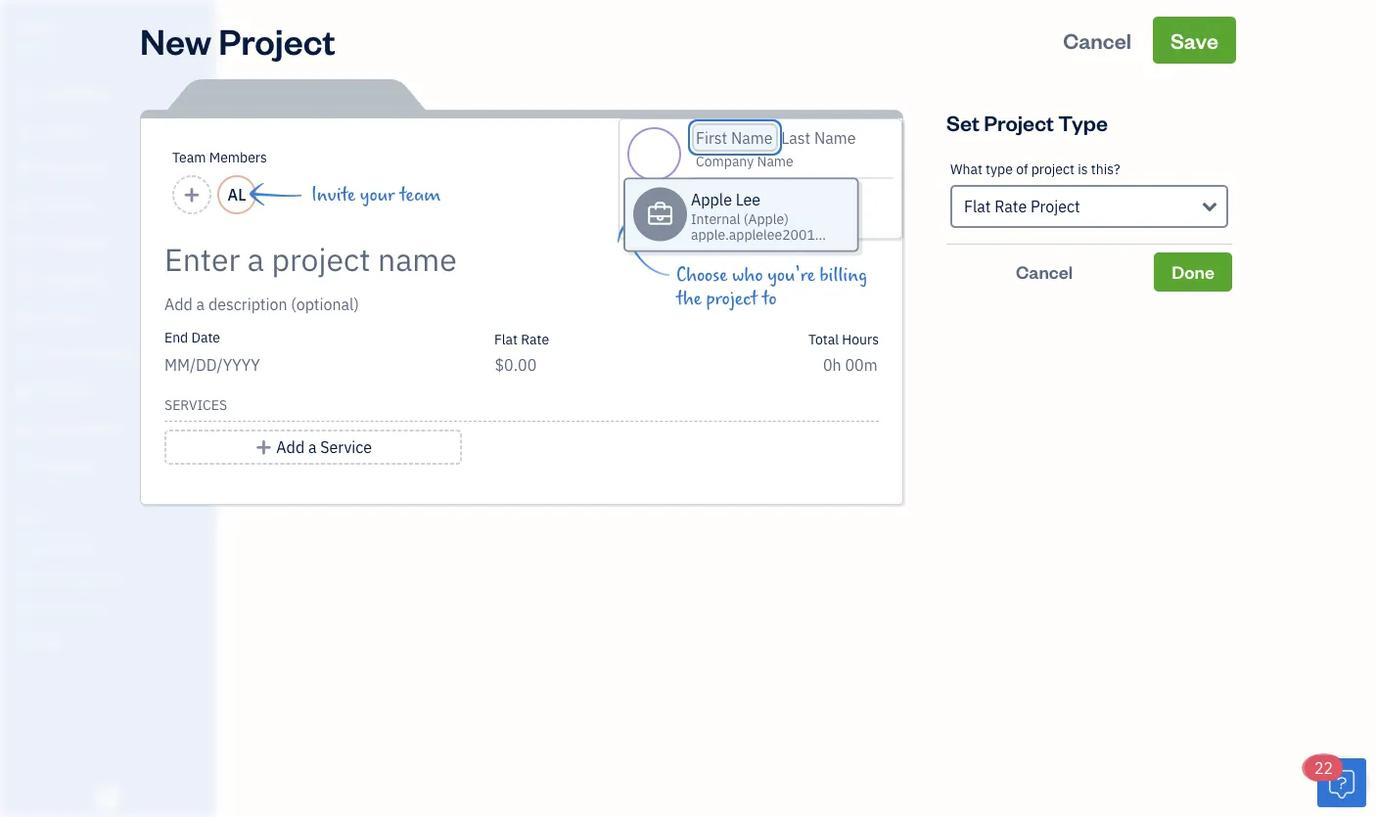 Task type: vqa. For each thing, say whether or not it's contained in the screenshot.
Last to the top
no



Task type: locate. For each thing, give the bounding box(es) containing it.
1 vertical spatial flat
[[494, 330, 518, 348]]

0 vertical spatial cancel
[[1064, 26, 1132, 54]]

add team member image
[[183, 183, 201, 207]]

cancel button down flat rate project
[[947, 253, 1143, 292]]

22 button
[[1305, 756, 1367, 808]]

apple inside main element
[[16, 17, 58, 38]]

apple inside apple lee internal (apple) apple.applelee2001@gmail.com
[[691, 189, 732, 210]]

invite
[[311, 184, 356, 206]]

add a service button
[[165, 430, 462, 465]]

22
[[1315, 758, 1334, 779]]

date
[[191, 329, 220, 347]]

plus image
[[255, 436, 273, 459]]

money image
[[13, 383, 36, 402]]

invite your team
[[311, 184, 441, 206]]

to
[[763, 288, 777, 310]]

settings image
[[15, 633, 210, 648]]

members
[[209, 148, 267, 166]]

lee
[[736, 189, 761, 210]]

1 vertical spatial project
[[984, 108, 1055, 136]]

0 horizontal spatial project
[[706, 288, 758, 310]]

project for new
[[219, 17, 336, 63]]

Last Name text field
[[782, 127, 857, 148]]

0 vertical spatial project
[[219, 17, 336, 63]]

cancel up type
[[1064, 26, 1132, 54]]

apple
[[16, 17, 58, 38], [691, 189, 732, 210]]

apple for lee
[[691, 189, 732, 210]]

1 vertical spatial rate
[[521, 330, 549, 348]]

chart image
[[13, 420, 36, 440]]

payment image
[[13, 234, 36, 254]]

0 horizontal spatial flat
[[494, 330, 518, 348]]

cancel down flat rate project
[[1016, 260, 1073, 283]]

0 vertical spatial project
[[1032, 160, 1075, 178]]

2 vertical spatial project
[[1031, 196, 1081, 217]]

apple owner
[[16, 17, 58, 55]]

hours
[[842, 330, 879, 348]]

new
[[140, 17, 212, 63]]

end
[[165, 329, 188, 347]]

apple up owner
[[16, 17, 58, 38]]

1 horizontal spatial flat
[[965, 196, 991, 217]]

0 horizontal spatial rate
[[521, 330, 549, 348]]

End date in  format text field
[[165, 355, 403, 376]]

0 vertical spatial rate
[[995, 196, 1027, 217]]

rate
[[995, 196, 1027, 217], [521, 330, 549, 348]]

1 vertical spatial project
[[706, 288, 758, 310]]

flat rate
[[494, 330, 549, 348]]

project down who
[[706, 288, 758, 310]]

rate for flat rate
[[521, 330, 549, 348]]

Project Type field
[[951, 185, 1229, 228]]

rate up amount (usd) text box
[[521, 330, 549, 348]]

what type of project is this? element
[[947, 146, 1233, 245]]

new project
[[140, 17, 336, 63]]

Phone Number text field
[[726, 212, 819, 231]]

al
[[228, 185, 246, 205]]

1 horizontal spatial apple
[[691, 189, 732, 210]]

1 horizontal spatial project
[[1032, 160, 1075, 178]]

flat up amount (usd) text box
[[494, 330, 518, 348]]

choose who you're billing the project to
[[677, 265, 868, 310]]

rate down of
[[995, 196, 1027, 217]]

flat
[[965, 196, 991, 217], [494, 330, 518, 348]]

cancel button up type
[[1046, 17, 1150, 64]]

flat inside field
[[965, 196, 991, 217]]

0 horizontal spatial apple
[[16, 17, 58, 38]]

project
[[1032, 160, 1075, 178], [706, 288, 758, 310]]

team members image
[[15, 539, 210, 554]]

flat for flat rate
[[494, 330, 518, 348]]

project
[[219, 17, 336, 63], [984, 108, 1055, 136], [1031, 196, 1081, 217]]

flat down what
[[965, 196, 991, 217]]

estimate image
[[13, 160, 36, 179]]

project left is
[[1032, 160, 1075, 178]]

0 vertical spatial flat
[[965, 196, 991, 217]]

flat for flat rate project
[[965, 196, 991, 217]]

a
[[308, 437, 317, 458]]

billing
[[820, 265, 868, 286]]

Project Name text field
[[165, 240, 703, 279]]

resource center badge image
[[1318, 759, 1367, 808]]

apple up phone image
[[691, 189, 732, 210]]

0 vertical spatial apple
[[16, 17, 58, 38]]

cancel button
[[1046, 17, 1150, 64], [947, 253, 1143, 292]]

rate inside flat rate project field
[[995, 196, 1027, 217]]

service
[[320, 437, 372, 458]]

total hours
[[809, 330, 879, 348]]

project inside field
[[1031, 196, 1081, 217]]

1 vertical spatial apple
[[691, 189, 732, 210]]

set
[[947, 108, 980, 136]]

cancel
[[1064, 26, 1132, 54], [1016, 260, 1073, 283]]

add
[[276, 437, 305, 458]]

done
[[1172, 260, 1215, 283]]

choose
[[677, 265, 728, 286]]

team members
[[172, 148, 267, 166]]

(apple)
[[744, 210, 789, 228]]

1 horizontal spatial rate
[[995, 196, 1027, 217]]



Task type: describe. For each thing, give the bounding box(es) containing it.
what type of project is this?
[[951, 160, 1121, 178]]

type
[[1059, 108, 1108, 136]]

client image
[[13, 122, 36, 142]]

main element
[[0, 0, 264, 818]]

flat rate project
[[965, 196, 1081, 217]]

total
[[809, 330, 839, 348]]

project inside choose who you're billing the project to
[[706, 288, 758, 310]]

0 vertical spatial cancel button
[[1046, 17, 1150, 64]]

apple.applelee2001@gmail.com
[[691, 225, 892, 243]]

this?
[[1092, 160, 1121, 178]]

what
[[951, 160, 983, 178]]

briefcase image
[[647, 206, 674, 223]]

the
[[677, 288, 702, 310]]

apple lee internal (apple) apple.applelee2001@gmail.com
[[691, 189, 892, 243]]

team
[[400, 184, 441, 206]]

done button
[[1155, 253, 1233, 292]]

Company Name text field
[[696, 152, 795, 170]]

Amount (USD) text field
[[494, 355, 537, 376]]

dashboard image
[[13, 85, 36, 105]]

project image
[[13, 308, 36, 328]]

who
[[732, 265, 763, 286]]

First Name text field
[[696, 127, 775, 148]]

apple for owner
[[16, 17, 58, 38]]

Project Description text field
[[165, 293, 703, 316]]

envelope image
[[696, 187, 716, 202]]

project for set
[[984, 108, 1055, 136]]

team
[[172, 148, 206, 166]]

bank connections image
[[15, 601, 210, 617]]

end date
[[165, 329, 220, 347]]

set project type
[[947, 108, 1108, 136]]

1 vertical spatial cancel button
[[947, 253, 1143, 292]]

expense image
[[13, 271, 36, 291]]

of
[[1017, 160, 1029, 178]]

owner
[[16, 39, 52, 55]]

type
[[986, 160, 1013, 178]]

you're
[[768, 265, 816, 286]]

Email Address text field
[[726, 187, 815, 205]]

add a service
[[276, 437, 372, 458]]

items and services image
[[15, 570, 210, 586]]

phone image
[[696, 212, 716, 228]]

save
[[1171, 26, 1219, 54]]

save button
[[1153, 17, 1237, 64]]

invoice image
[[13, 197, 36, 216]]

your
[[360, 184, 395, 206]]

services
[[165, 396, 227, 414]]

timer image
[[13, 346, 36, 365]]

Hourly Budget text field
[[824, 355, 879, 376]]

apps image
[[15, 507, 210, 523]]

internal
[[691, 210, 741, 228]]

freshbooks image
[[92, 786, 123, 810]]

is
[[1078, 160, 1088, 178]]

1 vertical spatial cancel
[[1016, 260, 1073, 283]]

report image
[[13, 457, 36, 477]]

rate for flat rate project
[[995, 196, 1027, 217]]



